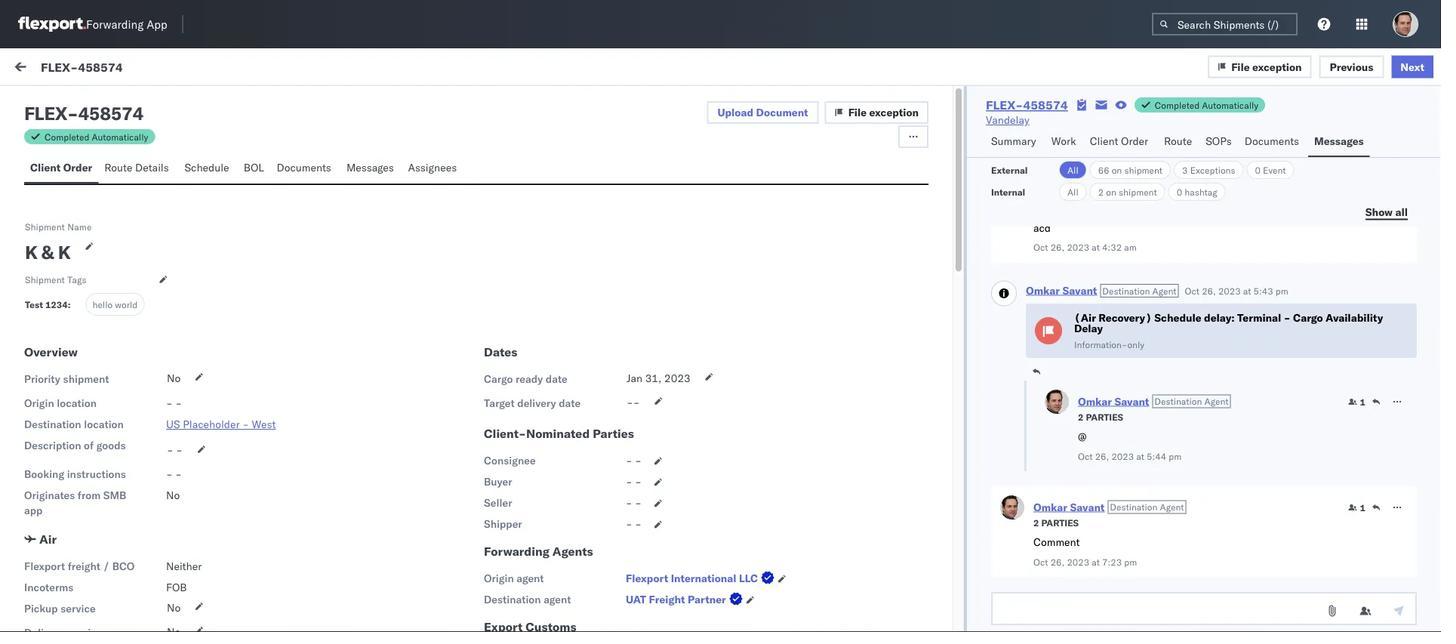 Task type: describe. For each thing, give the bounding box(es) containing it.
overview
[[24, 344, 78, 359]]

ready
[[516, 372, 543, 386]]

buyer
[[484, 475, 512, 488]]

shipment tags
[[25, 274, 87, 285]]

1 vertical spatial completed automatically
[[45, 131, 148, 142]]

you
[[126, 575, 143, 588]]

parties for @
[[1086, 411, 1124, 423]]

app
[[24, 504, 43, 517]]

dates
[[484, 344, 518, 359]]

are
[[63, 575, 78, 588]]

0 vertical spatial omkar savant destination agent
[[1026, 284, 1177, 297]]

oct 26, 2023, 7:22 pm edt
[[487, 176, 622, 189]]

1 vertical spatial cargo
[[484, 372, 513, 386]]

agent for @
[[1205, 396, 1229, 407]]

0 horizontal spatial completed
[[45, 131, 89, 142]]

0 horizontal spatial messages button
[[340, 154, 402, 184]]

2023 right "31,"
[[665, 372, 691, 385]]

exception: for exception: warehouse devan
[[48, 477, 102, 490]]

2 oct 26, 2023, 5:45 pm edt from the top
[[487, 576, 622, 589]]

from
[[78, 489, 101, 502]]

sops button
[[1200, 128, 1239, 157]]

us
[[166, 418, 180, 431]]

on for 2
[[1106, 186, 1117, 197]]

external (0) button
[[18, 89, 95, 119]]

26, inside the @ oct 26, 2023 at 5:44 pm
[[1095, 450, 1110, 462]]

omkar up the instructions
[[73, 450, 105, 464]]

destination up description
[[24, 418, 81, 431]]

1 vertical spatial flex-458574
[[986, 97, 1068, 113]]

26, up delay:
[[1202, 285, 1216, 296]]

0 vertical spatial file
[[1232, 60, 1250, 73]]

flex- 458574 for you
[[1114, 576, 1185, 589]]

west
[[252, 418, 276, 431]]

description
[[24, 439, 81, 452]]

origin for origin location
[[24, 396, 54, 410]]

exception: warehouse devan
[[48, 477, 195, 490]]

all button for 2
[[1059, 183, 1087, 201]]

2 for comment
[[1034, 517, 1039, 528]]

item/shipment
[[1171, 131, 1233, 142]]

vandelay link
[[986, 113, 1030, 128]]

schedule inside the (air recovery) schedule delay: terminal - cargo availability delay information-only
[[1155, 311, 1202, 324]]

3 2023, from the top
[[526, 478, 555, 491]]

bol button
[[238, 154, 271, 184]]

savant right :
[[108, 299, 140, 313]]

a
[[79, 507, 85, 520]]

2023 up delay:
[[1219, 285, 1241, 296]]

hello world
[[92, 299, 138, 310]]

this
[[45, 507, 66, 520]]

we are notifying you
[[45, 575, 143, 588]]

my
[[15, 58, 39, 79]]

internal for internal
[[992, 186, 1026, 197]]

omkar savant for we
[[73, 549, 140, 562]]

llc
[[739, 572, 758, 585]]

placeholder
[[183, 418, 240, 431]]

savant down world
[[108, 367, 140, 381]]

forwarding for forwarding app
[[86, 17, 144, 31]]

oct right 'assignees' button at the top left
[[487, 176, 504, 189]]

0 vertical spatial completed automatically
[[1155, 99, 1259, 111]]

shipment for 2 on shipment
[[1119, 186, 1157, 197]]

hashtag
[[1185, 186, 1218, 197]]

upload
[[718, 106, 754, 119]]

next
[[1401, 60, 1425, 73]]

work for related
[[1149, 131, 1168, 142]]

flex- down 7:23
[[1114, 576, 1146, 589]]

agent for comment
[[1160, 501, 1184, 513]]

work for my
[[43, 58, 82, 79]]

omkar up origin location
[[73, 367, 105, 381]]

jan 31, 2023
[[627, 372, 691, 385]]

savant up the @ oct 26, 2023 at 5:44 pm
[[1115, 395, 1150, 408]]

savant up "you"
[[108, 549, 140, 562]]

7:22
[[558, 176, 581, 189]]

destination down origin agent
[[484, 593, 541, 606]]

incoterms
[[24, 581, 74, 594]]

26, down cargo ready date
[[507, 387, 523, 400]]

no for service
[[167, 601, 181, 614]]

(air
[[1075, 311, 1096, 324]]

k & k
[[25, 241, 71, 264]]

1 vertical spatial work
[[1052, 134, 1077, 148]]

oct up seller
[[487, 478, 504, 491]]

4 resize handle column header from the left
[[1403, 126, 1421, 632]]

2 for @
[[1078, 411, 1084, 423]]

omkar savant for your
[[73, 299, 140, 313]]

all button for 66
[[1059, 161, 1087, 179]]

omkar up comment
[[1034, 500, 1068, 514]]

at for @
[[1137, 450, 1145, 462]]

1 horizontal spatial automatically
[[1202, 99, 1259, 111]]

seller
[[484, 496, 512, 509]]

26, left 7:22
[[507, 176, 523, 189]]

previous button
[[1320, 55, 1384, 78]]

1 horizontal spatial client order button
[[1084, 128, 1158, 157]]

0 vertical spatial file exception
[[1232, 60, 1302, 73]]

deal
[[115, 507, 135, 520]]

Search Shipments (/) text field
[[1152, 13, 1298, 35]]

flex- 2271801
[[1114, 387, 1192, 400]]

savant right 'name'
[[108, 231, 140, 245]]

flexport international llc link
[[626, 571, 778, 586]]

26, up destination agent
[[507, 576, 523, 589]]

oct 26, 2023, 5:46 pm edt
[[487, 387, 622, 400]]

shipment for 66 on shipment
[[1125, 164, 1163, 176]]

omkar up latent messaging test. on the left of the page
[[73, 163, 105, 177]]

2 flex- 458574 from the top
[[1114, 478, 1185, 491]]

external for external
[[992, 164, 1028, 176]]

3 exceptions
[[1183, 164, 1236, 176]]

flex- down 2 on shipment
[[1114, 244, 1146, 257]]

shipment name
[[25, 221, 92, 232]]

omkar up @
[[1078, 395, 1112, 408]]

0 for 0 event
[[1255, 164, 1261, 176]]

booking
[[24, 467, 64, 481]]

pickup service
[[24, 602, 96, 615]]

1 vertical spatial am
[[51, 258, 66, 271]]

availability
[[1326, 311, 1384, 324]]

0 horizontal spatial file
[[849, 106, 867, 119]]

7:23
[[1103, 556, 1122, 567]]

only
[[1128, 339, 1145, 350]]

flex- down the @ oct 26, 2023 at 5:44 pm
[[1114, 478, 1146, 491]]

4 2023, from the top
[[526, 576, 555, 589]]

2 parties for @
[[1078, 411, 1124, 423]]

goods
[[96, 439, 126, 452]]

your inside cargo takes impact your
[[81, 605, 102, 618]]

origin for origin agent
[[484, 572, 514, 585]]

shipment for shipment tags
[[25, 274, 65, 285]]

1 edt from the top
[[602, 176, 622, 189]]

previous
[[1330, 60, 1374, 73]]

shipment,
[[191, 575, 239, 588]]

comment
[[1034, 535, 1080, 549]]

0 event
[[1255, 164, 1286, 176]]

all for 2
[[1068, 186, 1079, 197]]

message inside button
[[183, 62, 228, 75]]

external (0)
[[24, 96, 86, 109]]

jan
[[627, 372, 643, 385]]

flex-458574 link
[[986, 97, 1068, 113]]

omkar savant destination agent for comment
[[1034, 500, 1184, 514]]

1 button for comment
[[1349, 501, 1366, 514]]

next button
[[1392, 55, 1434, 78]]

flex- right my
[[41, 59, 78, 74]]

2 pm from the top
[[584, 387, 599, 400]]

show all
[[1366, 205, 1408, 218]]

messages for left messages button
[[347, 161, 394, 174]]

1 for comment
[[1360, 502, 1366, 513]]

0 horizontal spatial automatically
[[92, 131, 148, 142]]

flexport freight / bco
[[24, 560, 135, 573]]

pm for comment
[[1125, 556, 1137, 567]]

flexport international llc
[[626, 572, 758, 585]]

upload document button
[[707, 101, 819, 124]]

1 vertical spatial client order
[[30, 161, 92, 174]]

flex- up vandelay
[[986, 97, 1023, 113]]

flex
[[24, 102, 67, 125]]

pickup
[[24, 602, 58, 615]]

savant up exception: warehouse devan
[[108, 450, 140, 464]]

flex- 458574 for latent messaging test.
[[1114, 176, 1185, 189]]

2023 for comment
[[1067, 556, 1090, 567]]

0 horizontal spatial exception
[[870, 106, 919, 119]]

0 vertical spatial pm
[[1276, 285, 1289, 296]]

related work item/shipment
[[1115, 131, 1233, 142]]

hello
[[92, 299, 113, 310]]

1 horizontal spatial documents button
[[1239, 128, 1309, 157]]

omkar up we are notifying you
[[73, 549, 105, 562]]

savant up test.
[[108, 163, 140, 177]]

66
[[1099, 164, 1110, 176]]

details
[[135, 161, 169, 174]]

originates from smb app
[[24, 489, 126, 517]]

devan
[[163, 477, 195, 490]]

0 horizontal spatial documents button
[[271, 154, 340, 184]]

oct inside acd oct 26, 2023 at 4:32 am
[[1034, 242, 1049, 253]]

of
[[84, 439, 94, 452]]

target
[[484, 396, 515, 410]]

delivery for target
[[517, 396, 556, 410]]

oct inside the @ oct 26, 2023 at 5:44 pm
[[1078, 450, 1093, 462]]

i
[[45, 258, 48, 271]]

messaging
[[79, 190, 130, 203]]

(0) for internal (0)
[[141, 96, 161, 109]]

2 parties button for @
[[1078, 410, 1124, 423]]

31,
[[645, 372, 662, 385]]

destination up 5:44
[[1155, 396, 1202, 407]]

0 horizontal spatial file exception
[[849, 106, 919, 119]]

messages for the right messages button
[[1315, 134, 1364, 148]]

destination down 5:44
[[1110, 501, 1158, 513]]

flex- down only
[[1114, 387, 1146, 400]]

us placeholder - west
[[166, 418, 276, 431]]

3 pm from the top
[[584, 478, 599, 491]]

international
[[671, 572, 737, 585]]

2 parties button for comment
[[1034, 515, 1079, 529]]

omkar down acd
[[1026, 284, 1060, 297]]

omkar right :
[[73, 299, 105, 313]]

5:46
[[558, 387, 581, 400]]

oct up destination agent
[[487, 576, 504, 589]]

agent for origin agent
[[517, 572, 544, 585]]

2 on shipment
[[1099, 186, 1157, 197]]

0 for 0 hashtag
[[1177, 186, 1183, 197]]

2 5:45 from the top
[[558, 576, 581, 589]]

pm for @
[[1169, 450, 1182, 462]]

client-nominated parties
[[484, 426, 634, 441]]

flex- right 66
[[1114, 176, 1146, 189]]

omkar up filing
[[73, 231, 105, 245]]

2 k from the left
[[58, 241, 71, 264]]

upload document
[[718, 106, 809, 119]]

- inside the (air recovery) schedule delay: terminal - cargo availability delay information-only
[[1284, 311, 1291, 324]]

flexport for flexport international llc
[[626, 572, 668, 585]]

external for external (0)
[[24, 96, 64, 109]]

at for comment
[[1092, 556, 1100, 567]]

no for shipment
[[167, 372, 181, 385]]



Task type: locate. For each thing, give the bounding box(es) containing it.
destination location
[[24, 418, 124, 431]]

cargo
[[159, 590, 185, 603]]

omkar savant destination agent up (air
[[1026, 284, 1177, 297]]

all
[[1396, 205, 1408, 218]]

1 horizontal spatial (0)
[[141, 96, 161, 109]]

6 omkar savant from the top
[[73, 549, 140, 562]]

2 1 button from the top
[[1349, 501, 1366, 514]]

route for route details
[[104, 161, 132, 174]]

1 vertical spatial 2 parties button
[[1034, 515, 1079, 529]]

2 horizontal spatial your
[[168, 575, 188, 588]]

cargo left availability
[[1294, 311, 1324, 324]]

no right warehouse
[[166, 489, 180, 502]]

order for rightmost client order button
[[1121, 134, 1149, 148]]

at inside the @ oct 26, 2023 at 5:44 pm
[[1137, 450, 1145, 462]]

forwarding app
[[86, 17, 167, 31]]

route inside route details button
[[104, 161, 132, 174]]

0 vertical spatial external
[[24, 96, 64, 109]]

agent down origin agent
[[544, 593, 571, 606]]

internal for internal (0)
[[101, 96, 138, 109]]

1 vertical spatial oct 26, 2023, 5:45 pm edt
[[487, 576, 622, 589]]

destination agent
[[484, 593, 571, 606]]

(0) for external (0)
[[67, 96, 86, 109]]

agent
[[517, 572, 544, 585], [544, 593, 571, 606]]

0 horizontal spatial parties
[[1042, 517, 1079, 528]]

0 vertical spatial documents
[[1245, 134, 1300, 148]]

4 pm from the top
[[584, 576, 599, 589]]

flex- 458574 right 66
[[1114, 176, 1185, 189]]

pm right 5:43
[[1276, 285, 1289, 296]]

file exception button
[[1208, 55, 1312, 78], [1208, 55, 1312, 78], [825, 101, 929, 124], [825, 101, 929, 124]]

1 vertical spatial route
[[104, 161, 132, 174]]

1 vertical spatial no
[[166, 489, 180, 502]]

3 omkar savant from the top
[[73, 299, 140, 313]]

1 2023, from the top
[[526, 176, 555, 189]]

3
[[1183, 164, 1188, 176]]

client up latent at the top
[[30, 161, 61, 174]]

work button
[[1046, 128, 1084, 157]]

client order button up 66 on shipment
[[1084, 128, 1158, 157]]

delay
[[1075, 322, 1103, 335]]

k right &
[[58, 241, 71, 264]]

1 button
[[1349, 396, 1366, 408], [1349, 501, 1366, 514]]

partnership.
[[45, 522, 104, 535]]

0 horizontal spatial completed automatically
[[45, 131, 148, 142]]

1 horizontal spatial 2
[[1078, 411, 1084, 423]]

2 (0) from the left
[[141, 96, 161, 109]]

4 omkar savant from the top
[[73, 367, 140, 381]]

automatically up sops
[[1202, 99, 1259, 111]]

on for 66
[[1112, 164, 1122, 176]]

exception: for exception:
[[48, 393, 102, 407]]

0 vertical spatial all button
[[1059, 161, 1087, 179]]

1 shipment from the top
[[25, 221, 65, 232]]

- - for seller
[[626, 496, 642, 509]]

flexport for flexport freight / bco
[[24, 560, 65, 573]]

omkar savant button up (air
[[1026, 284, 1097, 297]]

cargo
[[1294, 311, 1324, 324], [484, 372, 513, 386]]

omkar savant destination agent up comment oct 26, 2023 at 7:23 pm
[[1034, 500, 1184, 514]]

0 horizontal spatial your
[[81, 605, 102, 618]]

0 horizontal spatial flex-458574
[[41, 59, 123, 74]]

cargo ready date
[[484, 372, 568, 386]]

delay:
[[1205, 311, 1235, 324]]

booking instructions
[[24, 467, 126, 481]]

- - for consignee
[[626, 454, 642, 467]]

0 vertical spatial origin
[[24, 396, 54, 410]]

app
[[147, 17, 167, 31]]

resize handle column header
[[462, 126, 480, 632], [775, 126, 794, 632], [1089, 126, 1107, 632], [1403, 126, 1421, 632]]

0 vertical spatial your
[[123, 325, 144, 339]]

2 exception: from the top
[[48, 477, 102, 490]]

5:44
[[1147, 450, 1167, 462]]

omkar savant button for @
[[1078, 395, 1150, 408]]

0 horizontal spatial pm
[[1125, 556, 1137, 567]]

oct 26, 2023, 5:45 pm edt down the "consignee"
[[487, 478, 622, 491]]

1 horizontal spatial flexport
[[626, 572, 668, 585]]

omkar savant for i
[[73, 231, 140, 245]]

0 horizontal spatial documents
[[277, 161, 331, 174]]

1 vertical spatial omkar savant destination agent
[[1078, 395, 1229, 408]]

0 vertical spatial omkar savant button
[[1026, 284, 1097, 297]]

0 vertical spatial automatically
[[1202, 99, 1259, 111]]

schedule button
[[179, 154, 238, 184]]

0 vertical spatial client order
[[1090, 134, 1149, 148]]

flex- 458574 down 7:23
[[1114, 576, 1185, 589]]

2023 inside acd oct 26, 2023 at 4:32 am
[[1067, 242, 1090, 253]]

2 vertical spatial 2
[[1034, 517, 1039, 528]]

all up acd oct 26, 2023 at 4:32 am
[[1068, 186, 1079, 197]]

completed down flex - 458574
[[45, 131, 89, 142]]

1 for @
[[1360, 396, 1366, 407]]

omkar savant up origin location
[[73, 367, 140, 381]]

at for acd
[[1092, 242, 1100, 253]]

file down search shipments (/) text box
[[1232, 60, 1250, 73]]

1 horizontal spatial external
[[992, 164, 1028, 176]]

shipper
[[484, 517, 522, 531]]

shipment
[[25, 221, 65, 232], [25, 274, 65, 285]]

omkar savant up the instructions
[[73, 450, 140, 464]]

- - for buyer
[[626, 475, 642, 488]]

internal inside button
[[101, 96, 138, 109]]

1 5:45 from the top
[[558, 478, 581, 491]]

external
[[24, 96, 64, 109], [992, 164, 1028, 176]]

0 horizontal spatial 2
[[1034, 517, 1039, 528]]

1 vertical spatial completed
[[45, 131, 89, 142]]

0 vertical spatial no
[[167, 372, 181, 385]]

your down world
[[123, 325, 144, 339]]

oct down comment
[[1034, 556, 1049, 567]]

1 vertical spatial work
[[1149, 131, 1168, 142]]

1 vertical spatial date
[[559, 396, 581, 410]]

0 vertical spatial 0
[[1255, 164, 1261, 176]]

delivery down takes
[[183, 605, 220, 618]]

2 all button from the top
[[1059, 183, 1087, 201]]

message right import work at the left top of page
[[183, 62, 228, 75]]

0 vertical spatial schedule
[[185, 161, 229, 174]]

delivery down ready
[[517, 396, 556, 410]]

import
[[112, 62, 144, 75]]

parties up comment
[[1042, 517, 1079, 528]]

omkar savant button up comment
[[1034, 500, 1105, 514]]

on down 66
[[1106, 186, 1117, 197]]

- - for description of goods
[[167, 443, 183, 457]]

1 vertical spatial file exception
[[849, 106, 919, 119]]

internal
[[101, 96, 138, 109], [992, 186, 1026, 197]]

documents right bol button on the left top
[[277, 161, 331, 174]]

k left &
[[25, 241, 37, 264]]

at left "4:32" at the top right of page
[[1092, 242, 1100, 253]]

1 horizontal spatial exception
[[1253, 60, 1302, 73]]

1 all button from the top
[[1059, 161, 1087, 179]]

work
[[43, 58, 82, 79], [1149, 131, 1168, 142]]

0 vertical spatial exception
[[1253, 60, 1302, 73]]

omkar savant right :
[[73, 299, 140, 313]]

2 shipment from the top
[[25, 274, 65, 285]]

1 horizontal spatial pm
[[1169, 450, 1182, 462]]

1 horizontal spatial completed automatically
[[1155, 99, 1259, 111]]

omkar savant up filing
[[73, 231, 140, 245]]

forwarding up origin agent
[[484, 544, 550, 559]]

2 2023, from the top
[[526, 387, 555, 400]]

schedule left delay:
[[1155, 311, 1202, 324]]

1 horizontal spatial route
[[1164, 134, 1193, 148]]

1 vertical spatial delivery
[[183, 605, 220, 618]]

2 vertical spatial no
[[167, 601, 181, 614]]

1 horizontal spatial schedule
[[1155, 311, 1202, 324]]

(0) inside button
[[141, 96, 161, 109]]

at
[[1092, 242, 1100, 253], [1244, 285, 1252, 296], [1137, 450, 1145, 462], [1092, 556, 1100, 567]]

origin location
[[24, 396, 97, 410]]

priority shipment
[[24, 372, 109, 386]]

2023 for @
[[1112, 450, 1134, 462]]

2023 for acd
[[1067, 242, 1090, 253]]

pm inside comment oct 26, 2023 at 7:23 pm
[[1125, 556, 1137, 567]]

client for the leftmost client order button
[[30, 161, 61, 174]]

agent up destination agent
[[517, 572, 544, 585]]

0 vertical spatial flex- 458574
[[1114, 176, 1185, 189]]

3 edt from the top
[[602, 478, 622, 491]]

at inside comment oct 26, 2023 at 7:23 pm
[[1092, 556, 1100, 567]]

location for origin location
[[57, 396, 97, 410]]

oct inside comment oct 26, 2023 at 7:23 pm
[[1034, 556, 1049, 567]]

parties
[[1086, 411, 1124, 423], [1042, 517, 1079, 528]]

savant up (air
[[1063, 284, 1097, 297]]

2023 inside comment oct 26, 2023 at 7:23 pm
[[1067, 556, 1090, 567]]

1 horizontal spatial message
[[183, 62, 228, 75]]

all button down the work button
[[1059, 161, 1087, 179]]

forwarding app link
[[18, 17, 167, 32]]

1 exception: from the top
[[48, 393, 102, 407]]

2 vertical spatial shipment
[[63, 372, 109, 386]]

0 hashtag
[[1177, 186, 1218, 197]]

shipment up origin location
[[63, 372, 109, 386]]

2 resize handle column header from the left
[[775, 126, 794, 632]]

filing
[[68, 258, 92, 271]]

0 vertical spatial parties
[[1086, 411, 1124, 423]]

bco
[[112, 560, 135, 573]]

fob
[[166, 581, 187, 594]]

2 vertical spatial your
[[81, 605, 102, 618]]

1 vertical spatial forwarding
[[484, 544, 550, 559]]

0 horizontal spatial cargo
[[484, 372, 513, 386]]

oct up 1366815
[[1185, 285, 1200, 296]]

(0) down my work
[[67, 96, 86, 109]]

work
[[146, 62, 171, 75], [1052, 134, 1077, 148]]

agent for destination agent
[[544, 593, 571, 606]]

omkar savant
[[73, 163, 140, 177], [73, 231, 140, 245], [73, 299, 140, 313], [73, 367, 140, 381], [73, 450, 140, 464], [73, 549, 140, 562]]

client up 66
[[1090, 134, 1119, 148]]

description of goods
[[24, 439, 126, 452]]

2 down 66
[[1099, 186, 1104, 197]]

(0) inside "button"
[[67, 96, 86, 109]]

parties up @
[[1086, 411, 1124, 423]]

summary
[[992, 134, 1037, 148]]

1 vertical spatial schedule
[[1155, 311, 1202, 324]]

2 vertical spatial agent
[[1160, 501, 1184, 513]]

omkar savant for latent
[[73, 163, 140, 177]]

forwarding agents
[[484, 544, 593, 559]]

file right document
[[849, 106, 867, 119]]

2 omkar savant from the top
[[73, 231, 140, 245]]

1 vertical spatial automatically
[[92, 131, 148, 142]]

work right related
[[1149, 131, 1168, 142]]

omkar savant destination agent for @
[[1078, 395, 1229, 408]]

date for target delivery date
[[559, 396, 581, 410]]

2 vertical spatial pm
[[1125, 556, 1137, 567]]

client order up 66 on shipment
[[1090, 134, 1149, 148]]

forwarding for forwarding agents
[[484, 544, 550, 559]]

recovery)
[[1099, 311, 1152, 324]]

instructions
[[67, 467, 126, 481]]

flex - 458574
[[24, 102, 143, 125]]

1 vertical spatial internal
[[992, 186, 1026, 197]]

route details button
[[98, 154, 179, 184]]

1366815
[[1146, 312, 1192, 325]]

tags
[[67, 274, 87, 285]]

route for route
[[1164, 134, 1193, 148]]

documents button up event at the right top of page
[[1239, 128, 1309, 157]]

final
[[159, 605, 180, 618]]

1 k from the left
[[25, 241, 37, 264]]

1 all from the top
[[1068, 164, 1079, 176]]

pm inside the @ oct 26, 2023 at 5:44 pm
[[1169, 450, 1182, 462]]

0 horizontal spatial origin
[[24, 396, 54, 410]]

at left 5:44
[[1137, 450, 1145, 462]]

smb
[[103, 489, 126, 502]]

2023, down the "consignee"
[[526, 478, 555, 491]]

26, down the "consignee"
[[507, 478, 523, 491]]

schedule inside button
[[185, 161, 229, 174]]

documents for left documents button
[[277, 161, 331, 174]]

completed
[[1155, 99, 1200, 111], [45, 131, 89, 142]]

0 vertical spatial 5:45
[[558, 478, 581, 491]]

delivery for final
[[183, 605, 220, 618]]

parties for comment
[[1042, 517, 1079, 528]]

pm right the 5:46
[[584, 387, 599, 400]]

(air recovery) schedule delay: terminal - cargo availability delay information-only
[[1075, 311, 1384, 350]]

date up "client-nominated parties" at the bottom left
[[559, 396, 581, 410]]

forwarding inside forwarding app link
[[86, 17, 144, 31]]

1 omkar savant from the top
[[73, 163, 140, 177]]

omkar savant button for comment
[[1034, 500, 1105, 514]]

route inside route button
[[1164, 134, 1193, 148]]

i am filing
[[45, 258, 92, 271]]

order up latent at the top
[[63, 161, 92, 174]]

document
[[756, 106, 809, 119]]

cargo takes impact your
[[45, 590, 214, 618]]

2 horizontal spatial 2
[[1099, 186, 1104, 197]]

route up messaging at left
[[104, 161, 132, 174]]

1 horizontal spatial file
[[1232, 60, 1250, 73]]

2 1 from the top
[[1360, 502, 1366, 513]]

0 vertical spatial 1 button
[[1349, 396, 1366, 408]]

26, down acd
[[1051, 242, 1065, 253]]

shipment down 66 on shipment
[[1119, 186, 1157, 197]]

cargo inside the (air recovery) schedule delay: terminal - cargo availability delay information-only
[[1294, 311, 1324, 324]]

1 horizontal spatial messages
[[1315, 134, 1364, 148]]

oct down cargo ready date
[[487, 387, 504, 400]]

messages left assignees
[[347, 161, 394, 174]]

vandelay
[[986, 113, 1030, 126]]

0 vertical spatial shipment
[[1125, 164, 1163, 176]]

1 vertical spatial order
[[63, 161, 92, 174]]

2023 inside the @ oct 26, 2023 at 5:44 pm
[[1112, 450, 1134, 462]]

1 horizontal spatial parties
[[1086, 411, 1124, 423]]

your for your
[[123, 325, 144, 339]]

uat freight partner link
[[626, 592, 746, 607]]

26, inside comment oct 26, 2023 at 7:23 pm
[[1051, 556, 1065, 567]]

documents up 0 event
[[1245, 134, 1300, 148]]

/
[[103, 560, 110, 573]]

2 parties button up @
[[1078, 410, 1124, 423]]

0 vertical spatial work
[[146, 62, 171, 75]]

5 omkar savant from the top
[[73, 450, 140, 464]]

assignees
[[408, 161, 457, 174]]

origin agent
[[484, 572, 544, 585]]

2 all from the top
[[1068, 186, 1079, 197]]

when
[[80, 590, 106, 603]]

documents for the rightmost documents button
[[1245, 134, 1300, 148]]

26, inside acd oct 26, 2023 at 4:32 am
[[1051, 242, 1065, 253]]

date for cargo ready date
[[546, 372, 568, 386]]

order for the leftmost client order button
[[63, 161, 92, 174]]

2 horizontal spatial pm
[[1276, 285, 1289, 296]]

this is a great deal partnership.
[[45, 507, 135, 535]]

work right summary button at the top right
[[1052, 134, 1077, 148]]

work up external (0)
[[43, 58, 82, 79]]

0 horizontal spatial order
[[63, 161, 92, 174]]

2 edt from the top
[[602, 387, 622, 400]]

client order
[[1090, 134, 1149, 148], [30, 161, 92, 174]]

external inside "button"
[[24, 96, 64, 109]]

omkar savant button up @
[[1078, 395, 1150, 408]]

pm down parties
[[584, 478, 599, 491]]

comment oct 26, 2023 at 7:23 pm
[[1034, 535, 1137, 567]]

exceptions
[[1191, 164, 1236, 176]]

your for your shipment, occurs when
[[168, 575, 188, 588]]

at left 5:43
[[1244, 285, 1252, 296]]

savant up comment oct 26, 2023 at 7:23 pm
[[1070, 500, 1105, 514]]

uat
[[626, 593, 646, 606]]

client order up latent at the top
[[30, 161, 92, 174]]

on right 66
[[1112, 164, 1122, 176]]

2023,
[[526, 176, 555, 189], [526, 387, 555, 400], [526, 478, 555, 491], [526, 576, 555, 589]]

1 horizontal spatial am
[[1125, 242, 1137, 253]]

0 horizontal spatial forwarding
[[86, 17, 144, 31]]

location for destination location
[[84, 418, 124, 431]]

1 vertical spatial shipment
[[1119, 186, 1157, 197]]

1 horizontal spatial cargo
[[1294, 311, 1324, 324]]

1 1 from the top
[[1360, 396, 1366, 407]]

2 parties for comment
[[1034, 517, 1079, 528]]

agent down 5:44
[[1160, 501, 1184, 513]]

at left 7:23
[[1092, 556, 1100, 567]]

1 horizontal spatial client
[[1090, 134, 1119, 148]]

flex- up only
[[1114, 312, 1146, 325]]

0 vertical spatial oct 26, 2023, 5:45 pm edt
[[487, 478, 622, 491]]

agent right the 2271801
[[1205, 396, 1229, 407]]

am inside acd oct 26, 2023 at 4:32 am
[[1125, 242, 1137, 253]]

1 horizontal spatial documents
[[1245, 134, 1300, 148]]

2 vertical spatial flex- 458574
[[1114, 576, 1185, 589]]

all button up acd oct 26, 2023 at 4:32 am
[[1059, 183, 1087, 201]]

0 vertical spatial date
[[546, 372, 568, 386]]

related
[[1115, 131, 1146, 142]]

parties
[[593, 426, 634, 441]]

1 horizontal spatial internal
[[992, 186, 1026, 197]]

file
[[1232, 60, 1250, 73], [849, 106, 867, 119]]

None text field
[[992, 592, 1417, 625]]

1 oct 26, 2023, 5:45 pm edt from the top
[[487, 478, 622, 491]]

0 vertical spatial route
[[1164, 134, 1193, 148]]

0 vertical spatial 1
[[1360, 396, 1366, 407]]

5:43
[[1254, 285, 1274, 296]]

2 parties up comment
[[1034, 517, 1079, 528]]

assignees button
[[402, 154, 466, 184]]

1 button for @
[[1349, 396, 1366, 408]]

- - for shipper
[[626, 517, 642, 531]]

1 pm from the top
[[584, 176, 599, 189]]

1 horizontal spatial messages button
[[1309, 128, 1370, 157]]

0 horizontal spatial (0)
[[67, 96, 86, 109]]

1 resize handle column header from the left
[[462, 126, 480, 632]]

1 vertical spatial exception:
[[48, 477, 102, 490]]

1 1 button from the top
[[1349, 396, 1366, 408]]

0 horizontal spatial work
[[146, 62, 171, 75]]

1 vertical spatial exception
[[870, 106, 919, 119]]

your inside your shipment, occurs when
[[168, 575, 188, 588]]

shipment for shipment name
[[25, 221, 65, 232]]

1 vertical spatial flex- 458574
[[1114, 478, 1185, 491]]

internal (0)
[[101, 96, 161, 109]]

5:45 down "client-nominated parties" at the bottom left
[[558, 478, 581, 491]]

schedule
[[185, 161, 229, 174], [1155, 311, 1202, 324]]

2023, up destination agent
[[526, 576, 555, 589]]

client for rightmost client order button
[[1090, 134, 1119, 148]]

nominated
[[526, 426, 590, 441]]

flexport. image
[[18, 17, 86, 32]]

@ oct 26, 2023 at 5:44 pm
[[1078, 430, 1182, 462]]

omkar savant destination agent up the @ oct 26, 2023 at 5:44 pm
[[1078, 395, 1229, 408]]

no up customs
[[167, 372, 181, 385]]

message down flex - 458574
[[47, 131, 83, 142]]

omkar
[[73, 163, 105, 177], [73, 231, 105, 245], [1026, 284, 1060, 297], [73, 299, 105, 313], [73, 367, 105, 381], [1078, 395, 1112, 408], [73, 450, 105, 464], [1034, 500, 1068, 514], [73, 549, 105, 562]]

26,
[[507, 176, 523, 189], [1051, 242, 1065, 253], [1202, 285, 1216, 296], [507, 387, 523, 400], [1095, 450, 1110, 462], [507, 478, 523, 491], [1051, 556, 1065, 567], [507, 576, 523, 589]]

2023 left "4:32" at the top right of page
[[1067, 242, 1090, 253]]

destination up recovery)
[[1103, 285, 1150, 296]]

we
[[45, 575, 60, 588]]

takes
[[188, 590, 214, 603]]

1 horizontal spatial file exception
[[1232, 60, 1302, 73]]

1 vertical spatial message
[[47, 131, 83, 142]]

3 flex- 458574 from the top
[[1114, 576, 1185, 589]]

1
[[1360, 396, 1366, 407], [1360, 502, 1366, 513]]

4 edt from the top
[[602, 576, 622, 589]]

target delivery date
[[484, 396, 581, 410]]

1 horizontal spatial completed
[[1155, 99, 1200, 111]]

1 horizontal spatial your
[[123, 325, 144, 339]]

2023 down comment
[[1067, 556, 1090, 567]]

1 (0) from the left
[[67, 96, 86, 109]]

1 vertical spatial on
[[1106, 186, 1117, 197]]

schedule left bol
[[185, 161, 229, 174]]

location up goods
[[84, 418, 124, 431]]

at inside acd oct 26, 2023 at 4:32 am
[[1092, 242, 1100, 253]]

1 vertical spatial documents
[[277, 161, 331, 174]]

flex-458574
[[41, 59, 123, 74], [986, 97, 1068, 113]]

1234
[[45, 299, 68, 310]]

0 vertical spatial agent
[[1153, 285, 1177, 296]]

1 horizontal spatial delivery
[[517, 396, 556, 410]]

occurs
[[45, 590, 77, 603]]

0 vertical spatial forwarding
[[86, 17, 144, 31]]

event
[[1263, 164, 1286, 176]]

3 resize handle column header from the left
[[1089, 126, 1107, 632]]

all for 66
[[1068, 164, 1079, 176]]

service
[[61, 602, 96, 615]]

0 horizontal spatial client order button
[[24, 154, 98, 184]]

omkar savant up the notifying
[[73, 549, 140, 562]]

1 horizontal spatial client order
[[1090, 134, 1149, 148]]

0 left hashtag
[[1177, 186, 1183, 197]]

1 vertical spatial messages
[[347, 161, 394, 174]]

26, down comment
[[1051, 556, 1065, 567]]

1 flex- 458574 from the top
[[1114, 176, 1185, 189]]



Task type: vqa. For each thing, say whether or not it's contained in the screenshot.
OCT 26, 2023, 7:00 PM EDT
no



